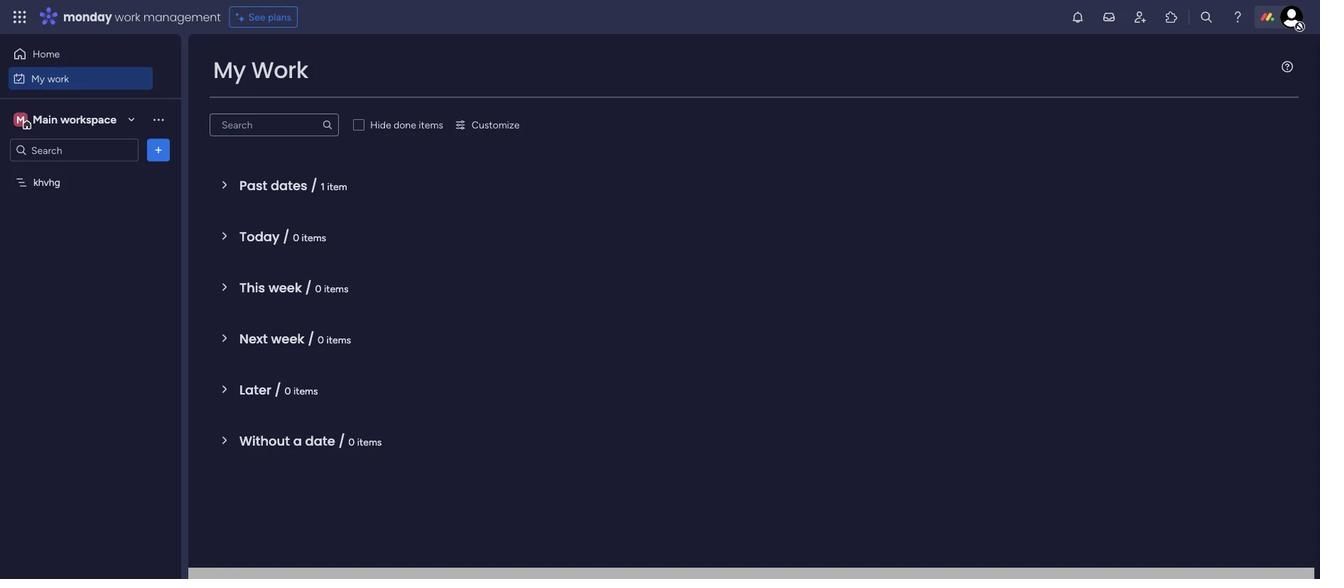 Task type: vqa. For each thing, say whether or not it's contained in the screenshot.
the Nov related to Done
no



Task type: locate. For each thing, give the bounding box(es) containing it.
week right this
[[269, 279, 302, 297]]

1 vertical spatial work
[[47, 72, 69, 85]]

0 right later
[[285, 385, 291, 397]]

work inside button
[[47, 72, 69, 85]]

my left work
[[213, 54, 246, 86]]

0 inside without a date / 0 items
[[349, 436, 355, 448]]

0 horizontal spatial work
[[47, 72, 69, 85]]

workspace options image
[[151, 112, 166, 127]]

items down 1
[[302, 232, 326, 244]]

None search field
[[210, 114, 339, 136]]

0 vertical spatial week
[[269, 279, 302, 297]]

home button
[[9, 43, 153, 65]]

1 horizontal spatial work
[[115, 9, 140, 25]]

today
[[240, 228, 280, 246]]

later / 0 items
[[240, 381, 318, 399]]

work
[[115, 9, 140, 25], [47, 72, 69, 85]]

items up next week / 0 items at the left bottom
[[324, 283, 349, 295]]

items
[[419, 119, 443, 131], [302, 232, 326, 244], [324, 283, 349, 295], [327, 334, 351, 346], [294, 385, 318, 397], [357, 436, 382, 448]]

invite members image
[[1134, 10, 1148, 24]]

see
[[249, 11, 266, 23]]

a
[[293, 433, 302, 451]]

khvhg list box
[[0, 168, 181, 387]]

options image
[[151, 143, 166, 157]]

Filter dashboard by text search field
[[210, 114, 339, 136]]

week right next
[[271, 330, 305, 348]]

items inside without a date / 0 items
[[357, 436, 382, 448]]

gary orlando image
[[1281, 6, 1304, 28]]

0 inside later / 0 items
[[285, 385, 291, 397]]

notifications image
[[1071, 10, 1085, 24]]

items inside 'this week / 0 items'
[[324, 283, 349, 295]]

main
[[33, 113, 58, 127]]

my for my work
[[213, 54, 246, 86]]

week
[[269, 279, 302, 297], [271, 330, 305, 348]]

/ right today
[[283, 228, 290, 246]]

hide done items
[[370, 119, 443, 131]]

0 right date
[[349, 436, 355, 448]]

my inside button
[[31, 72, 45, 85]]

work down home at the left of page
[[47, 72, 69, 85]]

items right later
[[294, 385, 318, 397]]

0 right today
[[293, 232, 299, 244]]

week for this
[[269, 279, 302, 297]]

items inside next week / 0 items
[[327, 334, 351, 346]]

inbox image
[[1102, 10, 1117, 24]]

my for my work
[[31, 72, 45, 85]]

0 horizontal spatial my
[[31, 72, 45, 85]]

date
[[305, 433, 335, 451]]

0
[[293, 232, 299, 244], [315, 283, 322, 295], [318, 334, 324, 346], [285, 385, 291, 397], [349, 436, 355, 448]]

/
[[311, 177, 317, 195], [283, 228, 290, 246], [305, 279, 312, 297], [308, 330, 314, 348], [275, 381, 281, 399], [339, 433, 345, 451]]

without a date / 0 items
[[240, 433, 382, 451]]

1 horizontal spatial my
[[213, 54, 246, 86]]

workspace selection element
[[14, 111, 119, 130]]

0 vertical spatial work
[[115, 9, 140, 25]]

work for monday
[[115, 9, 140, 25]]

management
[[143, 9, 221, 25]]

my
[[213, 54, 246, 86], [31, 72, 45, 85]]

dates
[[271, 177, 308, 195]]

plans
[[268, 11, 292, 23]]

later
[[240, 381, 271, 399]]

see plans
[[249, 11, 292, 23]]

0 down 'this week / 0 items'
[[318, 334, 324, 346]]

/ down 'this week / 0 items'
[[308, 330, 314, 348]]

1 vertical spatial week
[[271, 330, 305, 348]]

items right date
[[357, 436, 382, 448]]

my down home at the left of page
[[31, 72, 45, 85]]

items inside later / 0 items
[[294, 385, 318, 397]]

done
[[394, 119, 416, 131]]

option
[[0, 170, 181, 173]]

0 up next week / 0 items at the left bottom
[[315, 283, 322, 295]]

Search in workspace field
[[30, 142, 119, 159]]

items down 'this week / 0 items'
[[327, 334, 351, 346]]

work right monday
[[115, 9, 140, 25]]

items right done
[[419, 119, 443, 131]]

workspace image
[[14, 112, 28, 128]]

khvhg
[[33, 177, 60, 189]]



Task type: describe. For each thing, give the bounding box(es) containing it.
workspace
[[60, 113, 117, 127]]

monday work management
[[63, 9, 221, 25]]

help image
[[1231, 10, 1245, 24]]

monday
[[63, 9, 112, 25]]

work
[[251, 54, 309, 86]]

m
[[16, 114, 25, 126]]

0 inside 'this week / 0 items'
[[315, 283, 322, 295]]

1
[[321, 181, 325, 193]]

customize
[[472, 119, 520, 131]]

customize button
[[449, 114, 526, 136]]

search everything image
[[1200, 10, 1214, 24]]

this
[[240, 279, 265, 297]]

my work button
[[9, 67, 153, 90]]

/ left 1
[[311, 177, 317, 195]]

apps image
[[1165, 10, 1179, 24]]

see plans button
[[229, 6, 298, 28]]

past dates / 1 item
[[240, 177, 347, 195]]

/ right later
[[275, 381, 281, 399]]

menu image
[[1282, 61, 1294, 72]]

main workspace
[[33, 113, 117, 127]]

work for my
[[47, 72, 69, 85]]

/ right date
[[339, 433, 345, 451]]

next week / 0 items
[[240, 330, 351, 348]]

items inside today / 0 items
[[302, 232, 326, 244]]

today / 0 items
[[240, 228, 326, 246]]

my work
[[31, 72, 69, 85]]

select product image
[[13, 10, 27, 24]]

home
[[33, 48, 60, 60]]

/ up next week / 0 items at the left bottom
[[305, 279, 312, 297]]

search image
[[322, 119, 333, 131]]

week for next
[[271, 330, 305, 348]]

item
[[327, 181, 347, 193]]

my work
[[213, 54, 309, 86]]

without
[[240, 433, 290, 451]]

0 inside today / 0 items
[[293, 232, 299, 244]]

past
[[240, 177, 267, 195]]

this week / 0 items
[[240, 279, 349, 297]]

next
[[240, 330, 268, 348]]

hide
[[370, 119, 391, 131]]

0 inside next week / 0 items
[[318, 334, 324, 346]]



